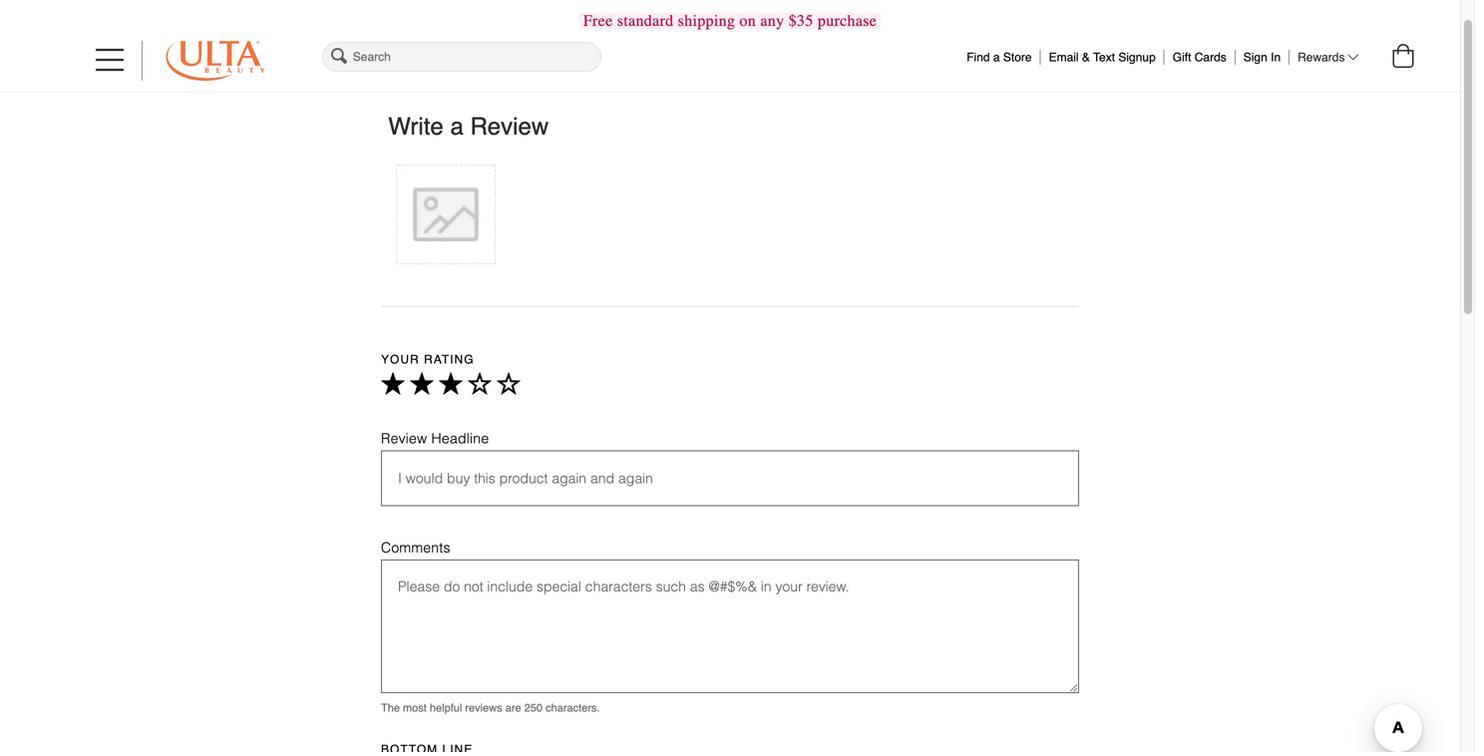 Task type: locate. For each thing, give the bounding box(es) containing it.
1 horizontal spatial review
[[470, 113, 549, 140]]

helpful
[[430, 702, 462, 714]]

characters.
[[546, 702, 600, 714]]

0 vertical spatial a
[[993, 50, 1000, 64]]

ulta beauty logo image
[[166, 41, 265, 81], [166, 41, 265, 81]]

1 vertical spatial review
[[381, 430, 427, 446]]

None field
[[319, 39, 604, 75]]

text
[[1093, 50, 1115, 64]]

purchase
[[818, 11, 877, 30]]

cards
[[1195, 50, 1227, 64]]

write a review
[[388, 113, 549, 140]]

sign in
[[1244, 50, 1281, 64]]

0 horizontal spatial a
[[450, 113, 464, 140]]

a right 'write'
[[450, 113, 464, 140]]

option group
[[381, 373, 526, 405]]

review left headline
[[381, 430, 427, 446]]

1 horizontal spatial a
[[993, 50, 1000, 64]]

chevron down image
[[1348, 51, 1359, 63]]

most
[[403, 702, 427, 714]]

a right find
[[993, 50, 1000, 64]]

comments
[[381, 540, 451, 556]]

find a store
[[967, 50, 1032, 64]]

review down search 'search field' at the left of page
[[470, 113, 549, 140]]

gift cards
[[1173, 50, 1227, 64]]

None search field
[[319, 39, 604, 75]]

find a store link
[[967, 45, 1032, 64]]

1 vertical spatial a
[[450, 113, 464, 140]]

a for find
[[993, 50, 1000, 64]]

sign in link
[[1244, 45, 1281, 64]]

write
[[388, 113, 444, 140]]

review
[[470, 113, 549, 140], [381, 430, 427, 446]]

&
[[1082, 50, 1090, 64]]

a inside find a store 'link'
[[993, 50, 1000, 64]]

cart - 0 items - shows more content image
[[1393, 44, 1414, 68]]

Review Headline text field
[[381, 450, 1079, 506]]

in
[[1271, 50, 1281, 64]]

rewards
[[1298, 50, 1345, 64]]

review headline
[[381, 430, 489, 446]]

a
[[993, 50, 1000, 64], [450, 113, 464, 140]]

email & text signup link
[[1049, 45, 1156, 64]]



Task type: vqa. For each thing, say whether or not it's contained in the screenshot.
the Find
yes



Task type: describe. For each thing, give the bounding box(es) containing it.
sign
[[1244, 50, 1268, 64]]

rating
[[424, 353, 474, 367]]

free
[[583, 11, 613, 30]]

the
[[381, 702, 400, 714]]

reviews
[[465, 702, 502, 714]]

standard
[[617, 11, 674, 30]]

on
[[740, 11, 756, 30]]

your
[[381, 353, 420, 367]]

gift
[[1173, 50, 1192, 64]]

the most helpful reviews are 250 characters.
[[381, 702, 600, 714]]

free standard shipping on any $35 purchase link
[[579, 11, 881, 30]]

0 horizontal spatial review
[[381, 430, 427, 446]]

Search search field
[[322, 42, 601, 72]]

are
[[505, 702, 521, 714]]

a for write
[[450, 113, 464, 140]]

email & text signup
[[1049, 50, 1156, 64]]

find
[[967, 50, 990, 64]]

any
[[761, 11, 784, 30]]

Comments text field
[[381, 560, 1079, 693]]

store
[[1003, 50, 1032, 64]]

gift cards link
[[1173, 45, 1227, 64]]

free standard shipping on any $35 purchase
[[583, 11, 877, 30]]

rewards button
[[1298, 50, 1359, 65]]

headline
[[431, 430, 489, 446]]

your rating
[[381, 353, 474, 367]]

email
[[1049, 50, 1079, 64]]

0 vertical spatial review
[[470, 113, 549, 140]]

250
[[524, 702, 543, 714]]

$35
[[789, 11, 814, 30]]

signup
[[1119, 50, 1156, 64]]

shipping
[[678, 11, 735, 30]]



